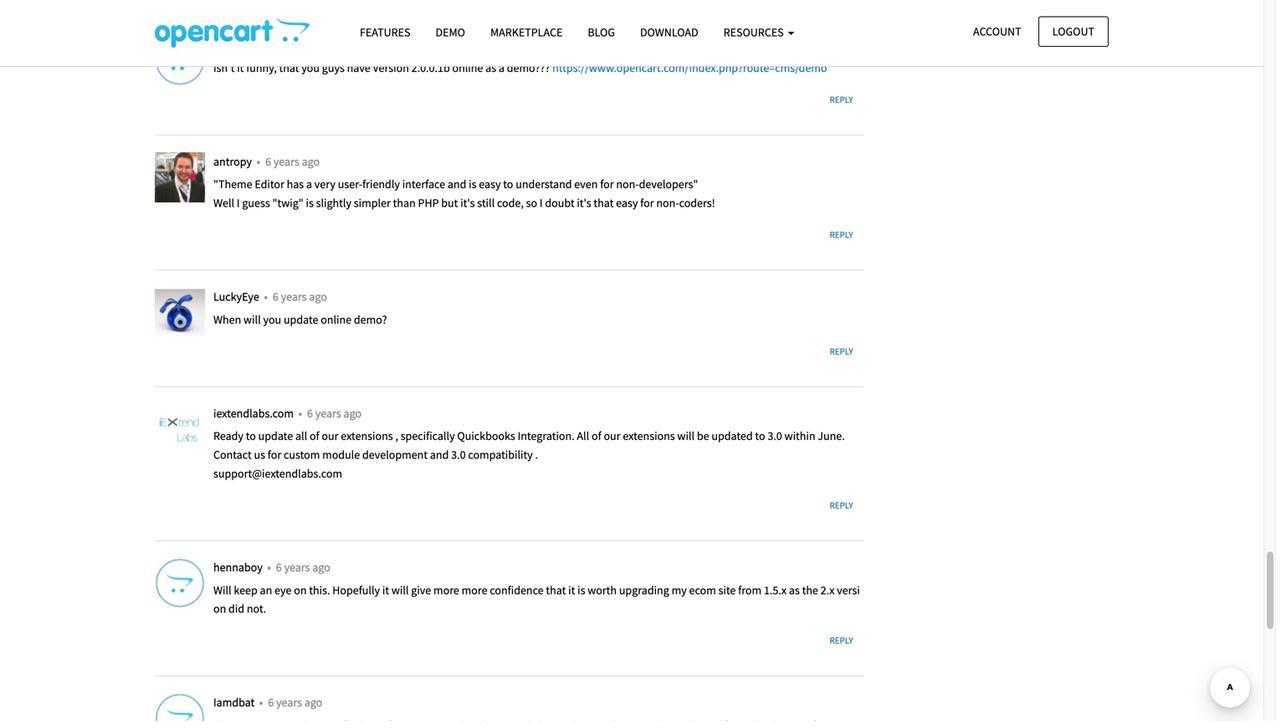 Task type: locate. For each thing, give the bounding box(es) containing it.
demo???
[[507, 60, 550, 75]]

6 up when will you update online demo?
[[273, 289, 279, 304]]

antropy image
[[155, 152, 205, 202]]

years up eye
[[284, 560, 310, 575]]

that
[[279, 60, 299, 75], [594, 196, 614, 211], [546, 583, 566, 598]]

6 up editor on the top left of the page
[[265, 154, 271, 169]]

0 horizontal spatial as
[[486, 60, 496, 75]]

6 years ago up all
[[307, 406, 362, 421]]

0 horizontal spatial non-
[[616, 177, 639, 192]]

0 horizontal spatial it's
[[461, 196, 475, 211]]

1 vertical spatial online
[[321, 312, 352, 327]]

non- down developers"
[[656, 196, 679, 211]]

for right even
[[600, 177, 614, 192]]

6 years ago for luckyeye
[[273, 289, 327, 304]]

0 vertical spatial for
[[600, 177, 614, 192]]

and inside "theme editor has a very user-friendly interface and is easy to understand even for non-developers" well i guess "twig" is slightly simpler than php but it's still code, so i doubt it's that easy for non-coders!
[[448, 177, 467, 192]]

reply button for will keep an eye on this. hopefully it will give more more confidence that it is worth upgrading my ecom site from 1.5.x as the 2.x versi on did not.
[[819, 629, 864, 653]]

0 vertical spatial that
[[279, 60, 299, 75]]

1 horizontal spatial it's
[[577, 196, 591, 211]]

0 vertical spatial update
[[284, 312, 318, 327]]

1 vertical spatial a
[[306, 177, 312, 192]]

and up but
[[448, 177, 467, 192]]

0 vertical spatial as
[[486, 60, 496, 75]]

luckyeye
[[213, 289, 262, 304]]

1 vertical spatial and
[[430, 447, 449, 463]]

ecom
[[689, 583, 716, 598]]

3.0 left the 'within'
[[768, 429, 782, 444]]

for right us
[[268, 447, 281, 463]]

contact
[[213, 447, 252, 463]]

2 of from the left
[[592, 429, 602, 444]]

reply button
[[819, 88, 864, 112], [819, 223, 864, 247], [819, 340, 864, 364], [819, 494, 864, 518], [819, 629, 864, 653]]

6 years ago right the iamdbat
[[268, 695, 323, 710]]

will right 'when'
[[244, 312, 261, 327]]

easy up still
[[479, 177, 501, 192]]

0 vertical spatial is
[[469, 177, 477, 192]]

2 vertical spatial for
[[268, 447, 281, 463]]

updated
[[712, 429, 753, 444]]

0 vertical spatial 3.0
[[768, 429, 782, 444]]

years up module
[[315, 406, 341, 421]]

1 vertical spatial easy
[[616, 196, 638, 211]]

0 horizontal spatial you
[[263, 312, 281, 327]]

reply button for "theme editor has a very user-friendly interface and is easy to understand even for non-developers"
[[819, 223, 864, 247]]

3 reply button from the top
[[819, 340, 864, 364]]

1 horizontal spatial of
[[592, 429, 602, 444]]

6 right the iamdbat
[[268, 695, 274, 710]]

6 years ago up when will you update online demo?
[[273, 289, 327, 304]]

it's right but
[[461, 196, 475, 211]]

even
[[574, 177, 598, 192]]

0 horizontal spatial for
[[268, 447, 281, 463]]

it's down even
[[577, 196, 591, 211]]

1 vertical spatial for
[[640, 196, 654, 211]]

3 reply from the top
[[830, 346, 853, 357]]

2 horizontal spatial for
[[640, 196, 654, 211]]

will left 'give'
[[392, 583, 409, 598]]

years up guys
[[307, 37, 333, 52]]

a left the "demo???"
[[499, 60, 505, 75]]

1 vertical spatial update
[[258, 429, 293, 444]]

6 years ago up this.
[[276, 560, 330, 575]]

extensions
[[341, 429, 393, 444], [623, 429, 675, 444]]

0 vertical spatial on
[[294, 583, 307, 598]]

6 up all
[[307, 406, 313, 421]]

update
[[284, 312, 318, 327], [258, 429, 293, 444]]

to
[[503, 177, 513, 192], [246, 429, 256, 444], [755, 429, 765, 444]]

0 horizontal spatial on
[[213, 602, 226, 617]]

hopefully
[[333, 583, 380, 598]]

ago up module
[[344, 406, 362, 421]]

hennaboy
[[213, 560, 265, 575]]

0 vertical spatial a
[[499, 60, 505, 75]]

extensions left ,
[[341, 429, 393, 444]]

is
[[469, 177, 477, 192], [306, 196, 314, 211], [578, 583, 585, 598]]

reply button for isn't it funny, that you guys have version 2.0.0.1b online as a demo???
[[819, 88, 864, 112]]

6 years ago up guys
[[299, 37, 353, 52]]

1 horizontal spatial for
[[600, 177, 614, 192]]

1 our from the left
[[322, 429, 339, 444]]

ago up very
[[302, 154, 320, 169]]

1 horizontal spatial more
[[462, 583, 488, 598]]

you inside isn't it funny, that you guys have version 2.0.0.1b online as a demo??? https://www.opencart.com/index.php?route=cms/demo reply
[[302, 60, 320, 75]]

2 i from the left
[[540, 196, 543, 211]]

be
[[697, 429, 709, 444]]

ago up when will you update online demo?
[[309, 289, 327, 304]]

0 horizontal spatial of
[[310, 429, 319, 444]]

upgrading
[[619, 583, 669, 598]]

but
[[441, 196, 458, 211]]

us
[[254, 447, 265, 463]]

1 horizontal spatial i
[[540, 196, 543, 211]]

1 horizontal spatial a
[[499, 60, 505, 75]]

you
[[302, 60, 320, 75], [263, 312, 281, 327]]

2 vertical spatial that
[[546, 583, 566, 598]]

to right the updated
[[755, 429, 765, 444]]

online left demo?
[[321, 312, 352, 327]]

it left worth
[[568, 583, 575, 598]]

specifically
[[401, 429, 455, 444]]

1 vertical spatial non-
[[656, 196, 679, 211]]

2 horizontal spatial that
[[594, 196, 614, 211]]

1 horizontal spatial extensions
[[623, 429, 675, 444]]

2 horizontal spatial will
[[677, 429, 695, 444]]

0 vertical spatial will
[[244, 312, 261, 327]]

a
[[499, 60, 505, 75], [306, 177, 312, 192]]

and
[[448, 177, 467, 192], [430, 447, 449, 463]]

a right the "has"
[[306, 177, 312, 192]]

4 reply from the top
[[830, 500, 853, 511]]

reply
[[830, 94, 853, 105], [830, 229, 853, 241], [830, 346, 853, 357], [830, 500, 853, 511], [830, 635, 853, 647]]

interface
[[402, 177, 445, 192]]

as
[[486, 60, 496, 75], [789, 583, 800, 598]]

you left guys
[[302, 60, 320, 75]]

0 vertical spatial online
[[452, 60, 483, 75]]

2 vertical spatial is
[[578, 583, 585, 598]]

all
[[577, 429, 589, 444]]

1 vertical spatial will
[[677, 429, 695, 444]]

of
[[310, 429, 319, 444], [592, 429, 602, 444]]

0 horizontal spatial extensions
[[341, 429, 393, 444]]

6 right "buzz_lightyear" at the left top of page
[[299, 37, 305, 52]]

"twig"
[[272, 196, 304, 211]]

1 vertical spatial as
[[789, 583, 800, 598]]

our right all
[[604, 429, 621, 444]]

years right the iamdbat
[[276, 695, 302, 710]]

years up the "has"
[[274, 154, 299, 169]]

0 horizontal spatial that
[[279, 60, 299, 75]]

versi
[[837, 583, 860, 598]]

1 horizontal spatial is
[[469, 177, 477, 192]]

friendly
[[362, 177, 400, 192]]

opencart version 3.0.0.0 available to download now image
[[155, 18, 310, 48]]

6 years ago for iamdbat
[[268, 695, 323, 710]]

ready
[[213, 429, 244, 444]]

ago for iextendlabs.com
[[344, 406, 362, 421]]

ago up guys
[[335, 37, 353, 52]]

ago for antropy
[[302, 154, 320, 169]]

6 years ago for buzz_lightyear
[[299, 37, 353, 52]]

3.0 down quickbooks
[[451, 447, 466, 463]]

you right 'when'
[[263, 312, 281, 327]]

understand
[[516, 177, 572, 192]]

6 for iextendlabs.com
[[307, 406, 313, 421]]

as left the
[[789, 583, 800, 598]]

a inside isn't it funny, that you guys have version 2.0.0.1b online as a demo??? https://www.opencart.com/index.php?route=cms/demo reply
[[499, 60, 505, 75]]

2 reply from the top
[[830, 229, 853, 241]]

years
[[307, 37, 333, 52], [274, 154, 299, 169], [281, 289, 307, 304], [315, 406, 341, 421], [284, 560, 310, 575], [276, 695, 302, 710]]

1 horizontal spatial 3.0
[[768, 429, 782, 444]]

iextendlabs.com image
[[155, 404, 205, 454]]

years for hennaboy
[[284, 560, 310, 575]]

1 horizontal spatial you
[[302, 60, 320, 75]]

6 for iamdbat
[[268, 695, 274, 710]]

antropy
[[213, 154, 254, 169]]

1 horizontal spatial will
[[392, 583, 409, 598]]

more right 'give'
[[434, 583, 459, 598]]

ago up this.
[[312, 560, 330, 575]]

update left demo?
[[284, 312, 318, 327]]

will left be
[[677, 429, 695, 444]]

as left the "demo???"
[[486, 60, 496, 75]]

5 reply button from the top
[[819, 629, 864, 653]]

extensions left be
[[623, 429, 675, 444]]

0 vertical spatial you
[[302, 60, 320, 75]]

ago right the iamdbat
[[305, 695, 323, 710]]

1 horizontal spatial non-
[[656, 196, 679, 211]]

and down specifically on the bottom left
[[430, 447, 449, 463]]

will inside ready to update all of our extensions , specifically quickbooks integration. all of our extensions will be updated to 3.0 within june. contact us for custom module development and 3.0 compatibility . support@iextendlabs.com
[[677, 429, 695, 444]]

version
[[373, 60, 409, 75]]

buzz_lightyear
[[213, 37, 288, 52]]

as inside isn't it funny, that you guys have version 2.0.0.1b online as a demo??? https://www.opencart.com/index.php?route=cms/demo reply
[[486, 60, 496, 75]]

i
[[237, 196, 240, 211], [540, 196, 543, 211]]

0 horizontal spatial 3.0
[[451, 447, 466, 463]]

ago
[[335, 37, 353, 52], [302, 154, 320, 169], [309, 289, 327, 304], [344, 406, 362, 421], [312, 560, 330, 575], [305, 695, 323, 710]]

online right 2.0.0.1b
[[452, 60, 483, 75]]

0 horizontal spatial easy
[[479, 177, 501, 192]]

for down developers"
[[640, 196, 654, 211]]

ago for iamdbat
[[305, 695, 323, 710]]

it
[[237, 60, 244, 75], [382, 583, 389, 598], [568, 583, 575, 598]]

our
[[322, 429, 339, 444], [604, 429, 621, 444]]

0 vertical spatial and
[[448, 177, 467, 192]]

it right hopefully
[[382, 583, 389, 598]]

0 horizontal spatial online
[[321, 312, 352, 327]]

i right so
[[540, 196, 543, 211]]

on left did
[[213, 602, 226, 617]]

non-
[[616, 177, 639, 192], [656, 196, 679, 211]]

1 extensions from the left
[[341, 429, 393, 444]]

to up us
[[246, 429, 256, 444]]

compatibility
[[468, 447, 533, 463]]

years for iextendlabs.com
[[315, 406, 341, 421]]

easy right doubt
[[616, 196, 638, 211]]

2 vertical spatial will
[[392, 583, 409, 598]]

download
[[640, 25, 699, 40]]

6 years ago for hennaboy
[[276, 560, 330, 575]]

when
[[213, 312, 241, 327]]

that right funny,
[[279, 60, 299, 75]]

0 horizontal spatial a
[[306, 177, 312, 192]]

that right confidence
[[546, 583, 566, 598]]

not.
[[247, 602, 266, 617]]

that down even
[[594, 196, 614, 211]]

the
[[802, 583, 818, 598]]

6 up eye
[[276, 560, 282, 575]]

0 horizontal spatial our
[[322, 429, 339, 444]]

resources
[[724, 25, 786, 40]]

our up module
[[322, 429, 339, 444]]

from
[[738, 583, 762, 598]]

4 reply button from the top
[[819, 494, 864, 518]]

easy
[[479, 177, 501, 192], [616, 196, 638, 211]]

non- right even
[[616, 177, 639, 192]]

more
[[434, 583, 459, 598], [462, 583, 488, 598]]

more left confidence
[[462, 583, 488, 598]]

6 years ago up the "has"
[[265, 154, 320, 169]]

download link
[[628, 18, 711, 47]]

i right well
[[237, 196, 240, 211]]

development
[[362, 447, 428, 463]]

1 vertical spatial that
[[594, 196, 614, 211]]

years for antropy
[[274, 154, 299, 169]]

1 horizontal spatial to
[[503, 177, 513, 192]]

it right isn't
[[237, 60, 244, 75]]

years up when will you update online demo?
[[281, 289, 307, 304]]

0 vertical spatial easy
[[479, 177, 501, 192]]

6 for buzz_lightyear
[[299, 37, 305, 52]]

to up code,
[[503, 177, 513, 192]]

update up us
[[258, 429, 293, 444]]

1 horizontal spatial online
[[452, 60, 483, 75]]

0 horizontal spatial it
[[237, 60, 244, 75]]

1 horizontal spatial that
[[546, 583, 566, 598]]

1 horizontal spatial our
[[604, 429, 621, 444]]

features
[[360, 25, 411, 40]]

0 horizontal spatial i
[[237, 196, 240, 211]]

1 reply from the top
[[830, 94, 853, 105]]

1 vertical spatial is
[[306, 196, 314, 211]]

2 horizontal spatial to
[[755, 429, 765, 444]]

0 horizontal spatial more
[[434, 583, 459, 598]]

will inside will keep an eye on this. hopefully it will give more more confidence that it is worth upgrading my ecom site from 1.5.x as the 2.x versi on did not.
[[392, 583, 409, 598]]

1 horizontal spatial as
[[789, 583, 800, 598]]

on
[[294, 583, 307, 598], [213, 602, 226, 617]]

iextendlabs.com
[[213, 406, 296, 421]]

all
[[295, 429, 307, 444]]

is inside will keep an eye on this. hopefully it will give more more confidence that it is worth upgrading my ecom site from 1.5.x as the 2.x versi on did not.
[[578, 583, 585, 598]]

site
[[719, 583, 736, 598]]

2 horizontal spatial is
[[578, 583, 585, 598]]

5 reply from the top
[[830, 635, 853, 647]]

1 reply button from the top
[[819, 88, 864, 112]]

2 reply button from the top
[[819, 223, 864, 247]]

3.0
[[768, 429, 782, 444], [451, 447, 466, 463]]

on right eye
[[294, 583, 307, 598]]



Task type: describe. For each thing, give the bounding box(es) containing it.
6 for luckyeye
[[273, 289, 279, 304]]

isn't
[[213, 60, 235, 75]]

6 years ago for iextendlabs.com
[[307, 406, 362, 421]]

iamdbat image
[[155, 694, 205, 721]]

resources link
[[711, 18, 807, 47]]

0 vertical spatial non-
[[616, 177, 639, 192]]

demo link
[[423, 18, 478, 47]]

simpler
[[354, 196, 391, 211]]

0 horizontal spatial to
[[246, 429, 256, 444]]

ago for hennaboy
[[312, 560, 330, 575]]

quickbooks
[[457, 429, 515, 444]]

my
[[672, 583, 687, 598]]

than
[[393, 196, 416, 211]]

2.0.0.1b
[[412, 60, 450, 75]]

and inside ready to update all of our extensions , specifically quickbooks integration. all of our extensions will be updated to 3.0 within june. contact us for custom module development and 3.0 compatibility . support@iextendlabs.com
[[430, 447, 449, 463]]

6 for hennaboy
[[276, 560, 282, 575]]

,
[[395, 429, 398, 444]]

"theme editor has a very user-friendly interface and is easy to understand even for non-developers" well i guess "twig" is slightly simpler than php but it's still code, so i doubt it's that easy for non-coders!
[[213, 177, 715, 211]]

demo?
[[354, 312, 387, 327]]

this.
[[309, 583, 330, 598]]

so
[[526, 196, 537, 211]]

ready to update all of our extensions , specifically quickbooks integration. all of our extensions will be updated to 3.0 within june. contact us for custom module development and 3.0 compatibility . support@iextendlabs.com
[[213, 429, 845, 481]]

2 it's from the left
[[577, 196, 591, 211]]

years for luckyeye
[[281, 289, 307, 304]]

support@iextendlabs.com
[[213, 466, 342, 481]]

ago for luckyeye
[[309, 289, 327, 304]]

https://www.opencart.com/index.php?route=cms/demo link
[[553, 60, 827, 75]]

module
[[322, 447, 360, 463]]

2 horizontal spatial it
[[568, 583, 575, 598]]

guess
[[242, 196, 270, 211]]

reply for "theme editor has a very user-friendly interface and is easy to understand even for non-developers"
[[830, 229, 853, 241]]

reply button for ready to update all of our extensions , specifically quickbooks integration. all of our extensions will be updated to 3.0 within june.
[[819, 494, 864, 518]]

2.x
[[821, 583, 835, 598]]

0 horizontal spatial is
[[306, 196, 314, 211]]

editor
[[255, 177, 284, 192]]

2 our from the left
[[604, 429, 621, 444]]

6 for antropy
[[265, 154, 271, 169]]

still
[[477, 196, 495, 211]]

that inside "theme editor has a very user-friendly interface and is easy to understand even for non-developers" well i guess "twig" is slightly simpler than php but it's still code, so i doubt it's that easy for non-coders!
[[594, 196, 614, 211]]

account link
[[959, 16, 1036, 47]]

funny,
[[246, 60, 277, 75]]

reply for when will you update online demo?
[[830, 346, 853, 357]]

for inside ready to update all of our extensions , specifically quickbooks integration. all of our extensions will be updated to 3.0 within june. contact us for custom module development and 3.0 compatibility . support@iextendlabs.com
[[268, 447, 281, 463]]

have
[[347, 60, 371, 75]]

reply for will keep an eye on this. hopefully it will give more more confidence that it is worth upgrading my ecom site from 1.5.x as the 2.x versi on did not.
[[830, 635, 853, 647]]

well
[[213, 196, 234, 211]]

as inside will keep an eye on this. hopefully it will give more more confidence that it is worth upgrading my ecom site from 1.5.x as the 2.x versi on did not.
[[789, 583, 800, 598]]

6 years ago for antropy
[[265, 154, 320, 169]]

has
[[287, 177, 304, 192]]

blog
[[588, 25, 615, 40]]

reply inside isn't it funny, that you guys have version 2.0.0.1b online as a demo??? https://www.opencart.com/index.php?route=cms/demo reply
[[830, 94, 853, 105]]

eye
[[275, 583, 292, 598]]

marketplace link
[[478, 18, 575, 47]]

online inside isn't it funny, that you guys have version 2.0.0.1b online as a demo??? https://www.opencart.com/index.php?route=cms/demo reply
[[452, 60, 483, 75]]

hennaboy image
[[155, 558, 205, 608]]

to inside "theme editor has a very user-friendly interface and is easy to understand even for non-developers" well i guess "twig" is slightly simpler than php but it's still code, so i doubt it's that easy for non-coders!
[[503, 177, 513, 192]]

custom
[[284, 447, 320, 463]]

2 more from the left
[[462, 583, 488, 598]]

very
[[315, 177, 336, 192]]

it inside isn't it funny, that you guys have version 2.0.0.1b online as a demo??? https://www.opencart.com/index.php?route=cms/demo reply
[[237, 60, 244, 75]]

account
[[973, 24, 1022, 39]]

developers"
[[639, 177, 698, 192]]

1.5.x
[[764, 583, 787, 598]]

guys
[[322, 60, 345, 75]]

iamdbat
[[213, 695, 257, 710]]

2 extensions from the left
[[623, 429, 675, 444]]

within
[[785, 429, 816, 444]]

demo
[[436, 25, 465, 40]]

that inside will keep an eye on this. hopefully it will give more more confidence that it is worth upgrading my ecom site from 1.5.x as the 2.x versi on did not.
[[546, 583, 566, 598]]

1 vertical spatial 3.0
[[451, 447, 466, 463]]

isn't it funny, that you guys have version 2.0.0.1b online as a demo??? https://www.opencart.com/index.php?route=cms/demo reply
[[213, 60, 853, 105]]

integration.
[[518, 429, 575, 444]]

a inside "theme editor has a very user-friendly interface and is easy to understand even for non-developers" well i guess "twig" is slightly simpler than php but it's still code, so i doubt it's that easy for non-coders!
[[306, 177, 312, 192]]

years for buzz_lightyear
[[307, 37, 333, 52]]

logout link
[[1039, 16, 1109, 47]]

1 vertical spatial you
[[263, 312, 281, 327]]

coders!
[[679, 196, 715, 211]]

will keep an eye on this. hopefully it will give more more confidence that it is worth upgrading my ecom site from 1.5.x as the 2.x versi on did not.
[[213, 583, 860, 617]]

1 horizontal spatial on
[[294, 583, 307, 598]]

https://www.opencart.com/index.php?route=cms/demo
[[553, 60, 827, 75]]

confidence
[[490, 583, 544, 598]]

php
[[418, 196, 439, 211]]

code,
[[497, 196, 524, 211]]

luckyeye image
[[155, 288, 205, 338]]

reply button for when will you update online demo?
[[819, 340, 864, 364]]

when will you update online demo?
[[213, 312, 387, 327]]

doubt
[[545, 196, 575, 211]]

update inside ready to update all of our extensions , specifically quickbooks integration. all of our extensions will be updated to 3.0 within june. contact us for custom module development and 3.0 compatibility . support@iextendlabs.com
[[258, 429, 293, 444]]

keep
[[234, 583, 258, 598]]

an
[[260, 583, 272, 598]]

user-
[[338, 177, 362, 192]]

ago for buzz_lightyear
[[335, 37, 353, 52]]

june.
[[818, 429, 845, 444]]

1 it's from the left
[[461, 196, 475, 211]]

1 more from the left
[[434, 583, 459, 598]]

1 horizontal spatial it
[[382, 583, 389, 598]]

buzz_lightyear image
[[155, 36, 205, 86]]

1 i from the left
[[237, 196, 240, 211]]

will
[[213, 583, 232, 598]]

years for iamdbat
[[276, 695, 302, 710]]

worth
[[588, 583, 617, 598]]

features link
[[347, 18, 423, 47]]

"theme
[[213, 177, 252, 192]]

.
[[535, 447, 538, 463]]

reply for ready to update all of our extensions , specifically quickbooks integration. all of our extensions will be updated to 3.0 within june.
[[830, 500, 853, 511]]

did
[[229, 602, 244, 617]]

1 horizontal spatial easy
[[616, 196, 638, 211]]

that inside isn't it funny, that you guys have version 2.0.0.1b online as a demo??? https://www.opencart.com/index.php?route=cms/demo reply
[[279, 60, 299, 75]]

slightly
[[316, 196, 352, 211]]

give
[[411, 583, 431, 598]]

marketplace
[[490, 25, 563, 40]]

blog link
[[575, 18, 628, 47]]

1 vertical spatial on
[[213, 602, 226, 617]]

0 horizontal spatial will
[[244, 312, 261, 327]]

logout
[[1053, 24, 1095, 39]]

1 of from the left
[[310, 429, 319, 444]]



Task type: vqa. For each thing, say whether or not it's contained in the screenshot.
Enter your email 'text box'
no



